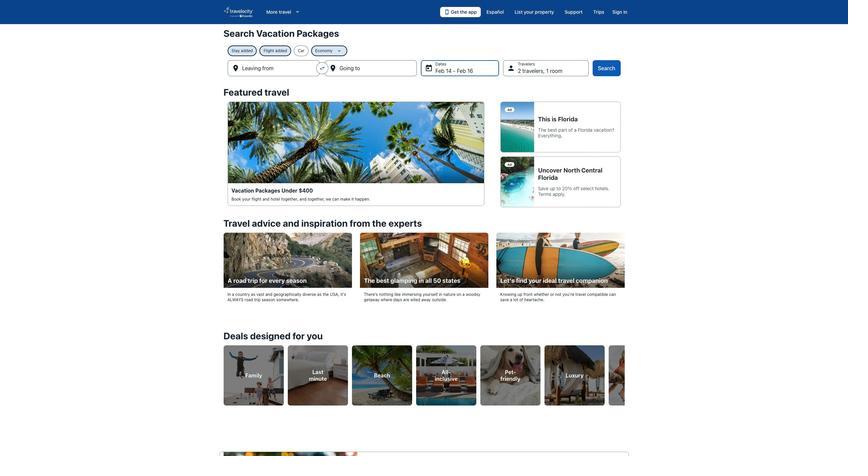 Task type: locate. For each thing, give the bounding box(es) containing it.
next image
[[621, 369, 629, 377]]

travelocity logo image
[[224, 7, 253, 17]]

download the app button image
[[444, 9, 450, 15]]

previous image
[[220, 369, 228, 377]]

main content
[[0, 24, 848, 456]]

swap origin and destination values image
[[319, 65, 325, 71]]



Task type: vqa. For each thing, say whether or not it's contained in the screenshot.
Previous Image
yes



Task type: describe. For each thing, give the bounding box(es) containing it.
featured travel region
[[220, 83, 629, 214]]

travel advice and inspiration from the experts region
[[220, 214, 629, 315]]



